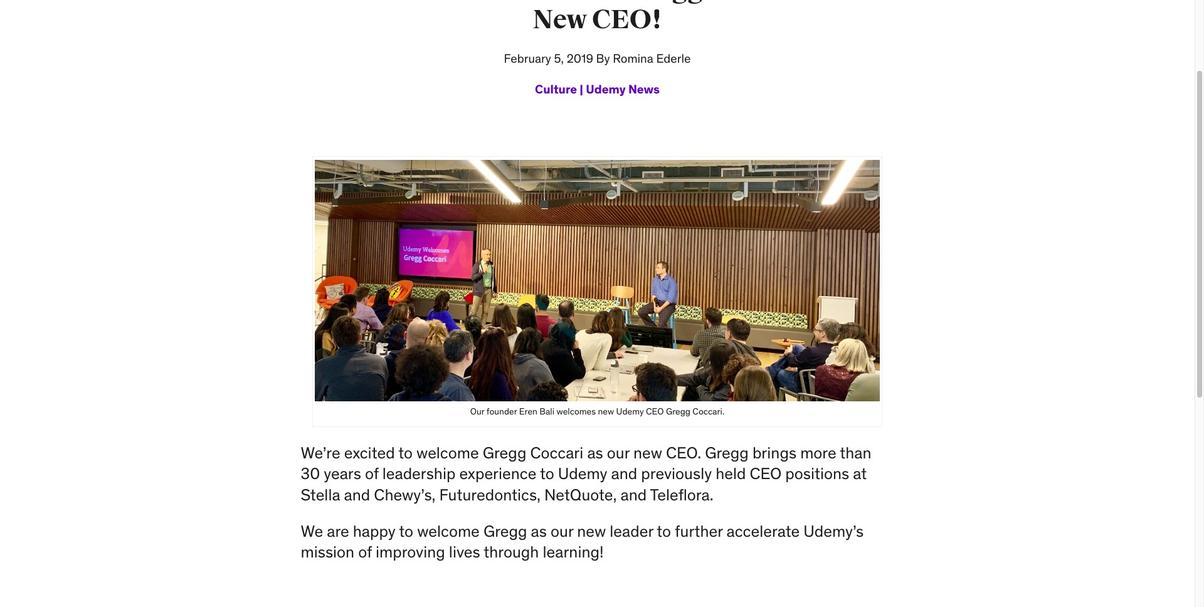 Task type: locate. For each thing, give the bounding box(es) containing it.
gregg
[[626, 0, 703, 6], [666, 406, 691, 417], [483, 443, 526, 463], [705, 443, 749, 463], [483, 521, 527, 541]]

of down "excited"
[[365, 464, 379, 484]]

gregg left coccari.
[[666, 406, 691, 417]]

gregg inside the we are happy to welcome gregg as our new leader to further accelerate udemy's mission of improving lives through learning!
[[483, 521, 527, 541]]

news
[[628, 81, 660, 96]]

brings
[[753, 443, 797, 463]]

0 horizontal spatial ceo
[[646, 406, 664, 417]]

1 horizontal spatial as
[[587, 443, 603, 463]]

1 vertical spatial coccari
[[530, 443, 583, 463]]

accelerate
[[727, 521, 800, 541]]

|
[[580, 81, 583, 96]]

welcomes
[[557, 406, 596, 417]]

1 vertical spatial ceo
[[750, 464, 782, 484]]

as inside we're excited to welcome gregg coccari as our new ceo. gregg brings more than 30 years of leadership experience to udemy and previously held ceo positions at stella and chewy's, futuredontics, netquote, and teleflora.
[[587, 443, 603, 463]]

welcome
[[416, 443, 479, 463], [417, 521, 480, 541]]

to inside the we're excited to welcome gregg coccari as our new ceo!
[[478, 0, 504, 6]]

udemy
[[586, 81, 626, 96], [616, 406, 644, 417], [558, 464, 607, 484]]

our up learning!
[[551, 521, 573, 541]]

more
[[800, 443, 837, 463]]

ceo down brings
[[750, 464, 782, 484]]

as for ceo.
[[587, 443, 603, 463]]

welcome up leadership
[[416, 443, 479, 463]]

our down our founder eren bali welcomes new udemy ceo gregg coccari.
[[607, 443, 630, 463]]

0 vertical spatial our
[[840, 0, 890, 6]]

ceo.
[[666, 443, 701, 463]]

0 horizontal spatial as
[[531, 521, 547, 541]]

0 vertical spatial ceo
[[646, 406, 664, 417]]

of down happy
[[358, 542, 372, 562]]

ceo inside we're excited to welcome gregg coccari as our new ceo. gregg brings more than 30 years of leadership experience to udemy and previously held ceo positions at stella and chewy's, futuredontics, netquote, and teleflora.
[[750, 464, 782, 484]]

1 horizontal spatial ceo
[[750, 464, 782, 484]]

new inside the we are happy to welcome gregg as our new leader to further accelerate udemy's mission of improving lives through learning!
[[577, 521, 606, 541]]

1 vertical spatial our
[[470, 406, 485, 417]]

than
[[840, 443, 872, 463]]

0 vertical spatial our
[[607, 443, 630, 463]]

as inside the we are happy to welcome gregg as our new leader to further accelerate udemy's mission of improving lives through learning!
[[531, 521, 547, 541]]

2019
[[567, 51, 593, 66]]

previously
[[641, 464, 712, 484]]

we're excited to welcome gregg coccari as our new ceo!
[[305, 0, 890, 36]]

our
[[607, 443, 630, 463], [551, 521, 573, 541]]

gregg up the ederle
[[626, 0, 703, 6]]

chewy's,
[[374, 485, 436, 505]]

0 horizontal spatial our
[[551, 521, 573, 541]]

5,
[[554, 51, 564, 66]]

0 horizontal spatial our
[[470, 406, 485, 417]]

udemy right |
[[586, 81, 626, 96]]

new up learning!
[[577, 521, 606, 541]]

gregg up through
[[483, 521, 527, 541]]

1 vertical spatial udemy
[[616, 406, 644, 417]]

at
[[853, 464, 867, 484]]

1 vertical spatial new
[[633, 443, 662, 463]]

learning!
[[543, 542, 604, 562]]

our for gregg
[[551, 521, 573, 541]]

0 vertical spatial udemy
[[586, 81, 626, 96]]

0 vertical spatial welcome
[[416, 443, 479, 463]]

excited
[[344, 443, 395, 463]]

gregg inside the we're excited to welcome gregg coccari as our new ceo!
[[626, 0, 703, 6]]

coccari inside the we're excited to welcome gregg coccari as our new ceo!
[[708, 0, 804, 6]]

0 horizontal spatial coccari
[[530, 443, 583, 463]]

our inside the we are happy to welcome gregg as our new leader to further accelerate udemy's mission of improving lives through learning!
[[551, 521, 573, 541]]

2 vertical spatial udemy
[[558, 464, 607, 484]]

lives
[[449, 542, 480, 562]]

eren
[[519, 406, 537, 417]]

welcome up lives
[[417, 521, 480, 541]]

coccari
[[708, 0, 804, 6], [530, 443, 583, 463]]

2 vertical spatial as
[[531, 521, 547, 541]]

and
[[611, 464, 637, 484], [344, 485, 370, 505], [621, 485, 647, 505]]

0 vertical spatial as
[[808, 0, 835, 6]]

as
[[808, 0, 835, 6], [587, 443, 603, 463], [531, 521, 547, 541]]

udemy up netquote,
[[558, 464, 607, 484]]

0 vertical spatial we're
[[305, 0, 373, 6]]

1 vertical spatial of
[[358, 542, 372, 562]]

of
[[365, 464, 379, 484], [358, 542, 372, 562]]

our inside the we're excited to welcome gregg coccari as our new ceo!
[[840, 0, 890, 6]]

as for ceo!
[[808, 0, 835, 6]]

experience
[[459, 464, 537, 484]]

our
[[840, 0, 890, 6], [470, 406, 485, 417]]

1 vertical spatial we're
[[301, 443, 340, 463]]

are
[[327, 521, 349, 541]]

1 vertical spatial welcome
[[417, 521, 480, 541]]

we're inside the we're excited to welcome gregg coccari as our new ceo!
[[305, 0, 373, 6]]

ceo
[[646, 406, 664, 417], [750, 464, 782, 484]]

0 vertical spatial of
[[365, 464, 379, 484]]

new
[[533, 4, 587, 36]]

leader
[[610, 521, 653, 541]]

we're
[[305, 0, 373, 6], [301, 443, 340, 463]]

leadership
[[382, 464, 456, 484]]

culture link
[[535, 81, 577, 96]]

we're for we're excited to welcome gregg coccari as our new ceo. gregg brings more than 30 years of leadership experience to udemy and previously held ceo positions at stella and chewy's, futuredontics, netquote, and teleflora.
[[301, 443, 340, 463]]

and down years
[[344, 485, 370, 505]]

we're inside we're excited to welcome gregg coccari as our new ceo. gregg brings more than 30 years of leadership experience to udemy and previously held ceo positions at stella and chewy's, futuredontics, netquote, and teleflora.
[[301, 443, 340, 463]]

as inside the we're excited to welcome gregg coccari as our new ceo!
[[808, 0, 835, 6]]

1 vertical spatial our
[[551, 521, 573, 541]]

0 vertical spatial coccari
[[708, 0, 804, 6]]

ceo left coccari.
[[646, 406, 664, 417]]

new
[[598, 406, 614, 417], [633, 443, 662, 463], [577, 521, 606, 541]]

2 horizontal spatial as
[[808, 0, 835, 6]]

further
[[675, 521, 723, 541]]

coccari inside we're excited to welcome gregg coccari as our new ceo. gregg brings more than 30 years of leadership experience to udemy and previously held ceo positions at stella and chewy's, futuredontics, netquote, and teleflora.
[[530, 443, 583, 463]]

new up previously
[[633, 443, 662, 463]]

0 vertical spatial new
[[598, 406, 614, 417]]

to
[[478, 0, 504, 6], [398, 443, 413, 463], [540, 464, 554, 484], [399, 521, 413, 541], [657, 521, 671, 541]]

new inside we're excited to welcome gregg coccari as our new ceo. gregg brings more than 30 years of leadership experience to udemy and previously held ceo positions at stella and chewy's, futuredontics, netquote, and teleflora.
[[633, 443, 662, 463]]

1 horizontal spatial our
[[840, 0, 890, 6]]

udemy right welcomes
[[616, 406, 644, 417]]

excited
[[378, 0, 473, 6]]

1 horizontal spatial coccari
[[708, 0, 804, 6]]

1 vertical spatial as
[[587, 443, 603, 463]]

2 vertical spatial new
[[577, 521, 606, 541]]

30
[[301, 464, 320, 484]]

culture | udemy news
[[535, 81, 660, 96]]

new right welcomes
[[598, 406, 614, 417]]

ederle
[[656, 51, 691, 66]]

as for leader
[[531, 521, 547, 541]]

we're for we're excited to welcome gregg coccari as our new ceo!
[[305, 0, 373, 6]]

our inside we're excited to welcome gregg coccari as our new ceo. gregg brings more than 30 years of leadership experience to udemy and previously held ceo positions at stella and chewy's, futuredontics, netquote, and teleflora.
[[607, 443, 630, 463]]

1 horizontal spatial our
[[607, 443, 630, 463]]



Task type: describe. For each thing, give the bounding box(es) containing it.
udemy news link
[[586, 81, 660, 96]]

teleflora.
[[650, 485, 713, 505]]

founder
[[487, 406, 517, 417]]

we're excited to welcome gregg coccari as our new ceo. gregg brings more than 30 years of leadership experience to udemy and previously held ceo positions at stella and chewy's, futuredontics, netquote, and teleflora.
[[301, 443, 872, 505]]

february
[[504, 51, 551, 66]]

of inside the we are happy to welcome gregg as our new leader to further accelerate udemy's mission of improving lives through learning!
[[358, 542, 372, 562]]

our founder eren bali welcomes new udemy ceo gregg coccari.
[[470, 406, 725, 417]]

we are happy to welcome gregg as our new leader to further accelerate udemy's mission of improving lives through learning!
[[301, 521, 864, 562]]

positions
[[785, 464, 849, 484]]

gregg up "held"
[[705, 443, 749, 463]]

happy
[[353, 521, 396, 541]]

ceo!
[[592, 4, 662, 36]]

mission
[[301, 542, 354, 562]]

romina
[[613, 51, 653, 66]]

new for ceo.
[[633, 443, 662, 463]]

coccari.
[[693, 406, 725, 417]]

years
[[324, 464, 361, 484]]

our for coccari
[[607, 443, 630, 463]]

bali
[[540, 406, 554, 417]]

stella
[[301, 485, 340, 505]]

welcome
[[509, 0, 621, 6]]

gregg up experience
[[483, 443, 526, 463]]

udemy's
[[804, 521, 864, 541]]

futuredontics,
[[439, 485, 541, 505]]

netquote,
[[544, 485, 617, 505]]

welcome inside the we are happy to welcome gregg as our new leader to further accelerate udemy's mission of improving lives through learning!
[[417, 521, 480, 541]]

coccari for our
[[708, 0, 804, 6]]

by
[[596, 51, 610, 66]]

through
[[484, 542, 539, 562]]

february 5, 2019 by romina ederle
[[504, 51, 691, 66]]

of inside we're excited to welcome gregg coccari as our new ceo. gregg brings more than 30 years of leadership experience to udemy and previously held ceo positions at stella and chewy's, futuredontics, netquote, and teleflora.
[[365, 464, 379, 484]]

new for leader
[[577, 521, 606, 541]]

coccari for our
[[530, 443, 583, 463]]

we
[[301, 521, 323, 541]]

held
[[716, 464, 746, 484]]

culture
[[535, 81, 577, 96]]

welcome inside we're excited to welcome gregg coccari as our new ceo. gregg brings more than 30 years of leadership experience to udemy and previously held ceo positions at stella and chewy's, futuredontics, netquote, and teleflora.
[[416, 443, 479, 463]]

and up leader
[[621, 485, 647, 505]]

udemy inside we're excited to welcome gregg coccari as our new ceo. gregg brings more than 30 years of leadership experience to udemy and previously held ceo positions at stella and chewy's, futuredontics, netquote, and teleflora.
[[558, 464, 607, 484]]

improving
[[376, 542, 445, 562]]

and up netquote,
[[611, 464, 637, 484]]



Task type: vqa. For each thing, say whether or not it's contained in the screenshot.
the bottommost new
yes



